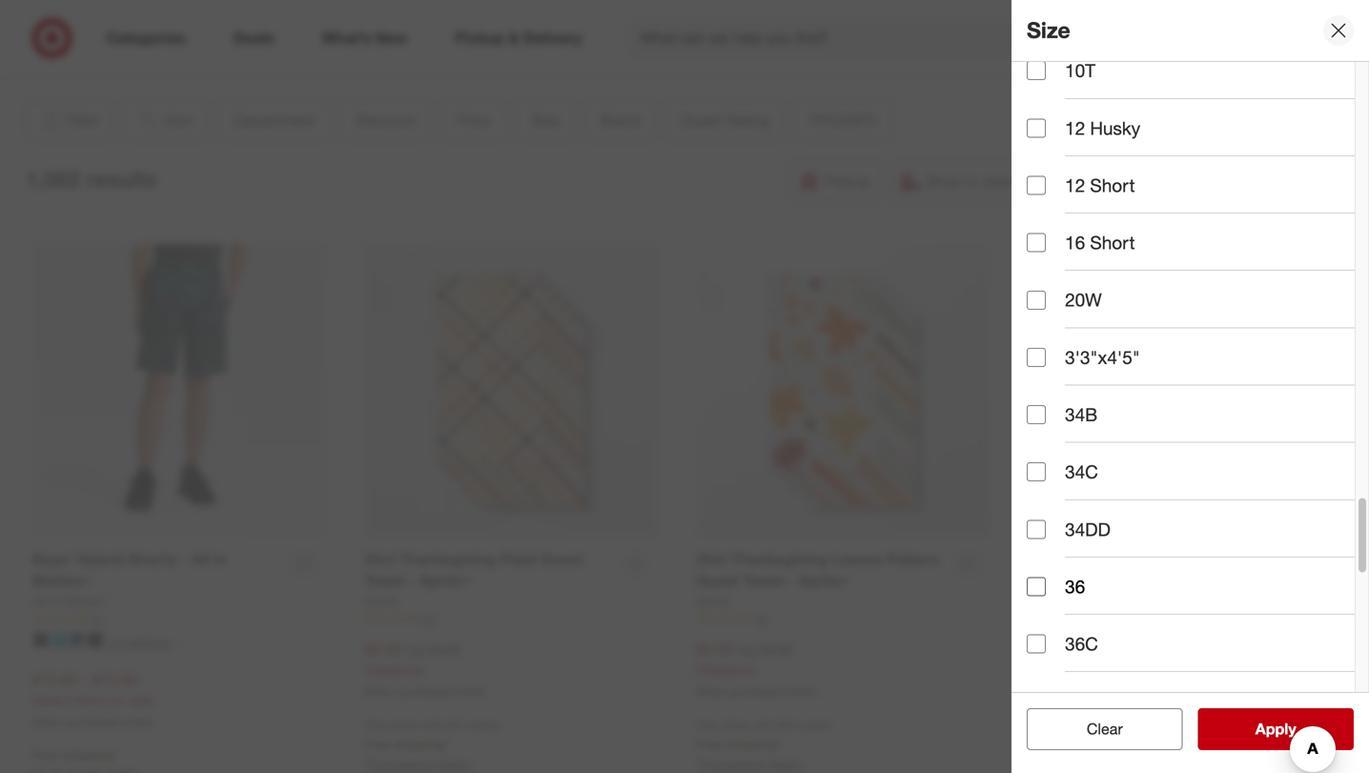 Task type: vqa. For each thing, say whether or not it's contained in the screenshot.
$30.00
no



Task type: describe. For each thing, give the bounding box(es) containing it.
2 horizontal spatial $2.55
[[1028, 642, 1066, 660]]

2 horizontal spatial $3.00
[[1092, 643, 1125, 660]]

0 horizontal spatial free shipping *
[[32, 747, 118, 763]]

$3.00 for exclusions apply. link corresponding to 24
[[429, 642, 461, 659]]

clear
[[1087, 720, 1123, 739]]

20w
[[1066, 289, 1102, 311]]

sale
[[129, 693, 153, 709]]

reg for 45 link to the right
[[1069, 643, 1089, 660]]

with for 45
[[753, 718, 774, 732]]

results
[[86, 166, 157, 193]]

2 horizontal spatial $35
[[1110, 719, 1128, 733]]

clearance for 45 link to the right
[[1028, 663, 1089, 680]]

when for 45 link to the right
[[1028, 686, 1058, 700]]

size dialog
[[1012, 0, 1370, 774]]

purchased for 45 link to the right
[[1061, 686, 1116, 700]]

purchased inside the $12.60 - $13.60 select items on sale when purchased online
[[65, 715, 120, 730]]

items
[[74, 693, 107, 709]]

0 horizontal spatial $2.55
[[364, 641, 402, 659]]

-
[[82, 671, 88, 690]]

3'3"x4'5" checkbox
[[1027, 348, 1046, 367]]

$3.00 for exclusions apply. link associated with 45
[[761, 642, 793, 659]]

34dd
[[1066, 519, 1111, 541]]

clearance for 24 link
[[364, 662, 425, 679]]

34b
[[1066, 404, 1098, 426]]

on
[[110, 693, 125, 709]]

apply
[[1256, 720, 1297, 739]]

only for 24
[[364, 718, 388, 732]]

$13.60
[[93, 671, 138, 690]]

1,062 results
[[25, 166, 157, 193]]

exclusions for 24
[[369, 756, 433, 773]]

ships for 24
[[391, 718, 418, 732]]

size
[[1027, 17, 1071, 44]]

exclusions apply. link for 24
[[369, 756, 472, 773]]

41
[[92, 612, 104, 627]]

36c
[[1066, 633, 1099, 655]]

$35 for 24
[[446, 718, 464, 732]]

1 horizontal spatial $2.55
[[696, 641, 734, 659]]

24 link
[[364, 611, 658, 628]]

with for 24
[[421, 718, 442, 732]]

$12.60 - $13.60 select items on sale when purchased online
[[32, 671, 154, 730]]

purchased for the leftmost 45 link
[[729, 685, 784, 699]]

12 husky
[[1066, 117, 1141, 139]]

apply. for 24
[[437, 756, 472, 773]]

only ships with $35 orders
[[1028, 719, 1164, 733]]

clearance for the leftmost 45 link
[[696, 662, 757, 679]]

34c
[[1066, 461, 1099, 483]]

$2.55 reg $3.00 clearance when purchased online for 45 link to the right
[[1028, 642, 1150, 700]]

toys clearance
[[632, 58, 723, 75]]

12 for 12 short
[[1066, 175, 1086, 196]]

36d
[[1066, 691, 1098, 713]]

10t
[[1066, 60, 1096, 82]]



Task type: locate. For each thing, give the bounding box(es) containing it.
0 vertical spatial short
[[1091, 175, 1136, 196]]

0 horizontal spatial ships
[[391, 718, 418, 732]]

1 exclusions apply. link from the left
[[369, 756, 472, 773]]

45
[[756, 612, 768, 627], [1087, 613, 1100, 628]]

2 only ships with $35 orders free shipping * * exclusions apply. from the left
[[696, 718, 832, 773]]

$2.55
[[364, 641, 402, 659], [696, 641, 734, 659], [1028, 642, 1066, 660]]

0 horizontal spatial $3.00
[[429, 642, 461, 659]]

free shipping *
[[1028, 737, 1114, 754], [32, 747, 118, 763]]

1 apply. from the left
[[437, 756, 472, 773]]

reg for the leftmost 45 link
[[737, 642, 757, 659]]

36 checkbox
[[1027, 578, 1046, 597]]

1 horizontal spatial $3.00
[[761, 642, 793, 659]]

12 right 12 short "checkbox"
[[1066, 175, 1086, 196]]

1 horizontal spatial with
[[753, 718, 774, 732]]

toys
[[632, 58, 659, 75]]

ships for 45
[[723, 718, 750, 732]]

*
[[446, 736, 450, 753], [778, 736, 782, 753], [1109, 737, 1114, 754], [114, 747, 118, 763], [364, 756, 369, 773], [696, 756, 701, 773]]

only ships with $35 orders free shipping * * exclusions apply. for 24
[[364, 718, 500, 773]]

orders for 24
[[467, 718, 500, 732]]

when
[[364, 685, 394, 699], [696, 685, 726, 699], [1028, 686, 1058, 700], [32, 715, 62, 730]]

1 horizontal spatial only ships with $35 orders free shipping * * exclusions apply.
[[696, 718, 832, 773]]

exclusions
[[369, 756, 433, 773], [701, 756, 765, 773]]

reg
[[405, 642, 425, 659], [737, 642, 757, 659], [1069, 643, 1089, 660]]

0 horizontal spatial only
[[364, 718, 388, 732]]

0 horizontal spatial apply.
[[437, 756, 472, 773]]

free
[[364, 736, 391, 753], [696, 736, 723, 753], [1028, 737, 1055, 754], [32, 747, 59, 763]]

34B checkbox
[[1027, 405, 1046, 425]]

36C checkbox
[[1027, 635, 1046, 654]]

1 horizontal spatial $2.55 reg $3.00 clearance when purchased online
[[696, 641, 818, 699]]

2 horizontal spatial only
[[1028, 719, 1052, 733]]

apply.
[[437, 756, 472, 773], [769, 756, 804, 773]]

free shipping * down the only ships with $35 orders
[[1028, 737, 1114, 754]]

2 12 from the top
[[1066, 175, 1086, 196]]

$35 for 45
[[778, 718, 796, 732]]

1 horizontal spatial reg
[[737, 642, 757, 659]]

10T checkbox
[[1027, 61, 1046, 80]]

select
[[32, 693, 70, 709]]

$12.60
[[32, 671, 78, 690]]

short
[[1091, 175, 1136, 196], [1091, 232, 1136, 254]]

orders for 45
[[799, 718, 832, 732]]

orders
[[467, 718, 500, 732], [799, 718, 832, 732], [1131, 719, 1164, 733]]

0 horizontal spatial 45
[[756, 612, 768, 627]]

16 Short checkbox
[[1027, 233, 1046, 252]]

ships
[[391, 718, 418, 732], [723, 718, 750, 732], [1055, 719, 1082, 733]]

2 exclusions from the left
[[701, 756, 765, 773]]

1 horizontal spatial orders
[[799, 718, 832, 732]]

clearance
[[663, 58, 723, 75], [364, 662, 425, 679], [696, 662, 757, 679], [1028, 663, 1089, 680]]

2 horizontal spatial ships
[[1055, 719, 1082, 733]]

36
[[1066, 576, 1086, 598]]

short for 12 short
[[1091, 175, 1136, 196]]

16
[[1066, 232, 1086, 254]]

24
[[424, 612, 436, 627]]

free shipping * down items
[[32, 747, 118, 763]]

1 horizontal spatial 45 link
[[1028, 612, 1323, 629]]

1 short from the top
[[1091, 175, 1136, 196]]

1 vertical spatial short
[[1091, 232, 1136, 254]]

12 Short checkbox
[[1027, 176, 1046, 195]]

What can we help you find? suggestions appear below search field
[[629, 17, 1104, 59]]

1,062
[[25, 166, 80, 193]]

apply. for 45
[[769, 756, 804, 773]]

exclusions for 45
[[701, 756, 765, 773]]

0 vertical spatial 12
[[1066, 117, 1086, 139]]

1 horizontal spatial 45
[[1087, 613, 1100, 628]]

with
[[421, 718, 442, 732], [753, 718, 774, 732], [1085, 719, 1106, 733]]

only ships with $35 orders free shipping * * exclusions apply.
[[364, 718, 500, 773], [696, 718, 832, 773]]

2 horizontal spatial orders
[[1131, 719, 1164, 733]]

45 link
[[696, 611, 990, 628], [1028, 612, 1323, 629]]

short for 16 short
[[1091, 232, 1136, 254]]

only for 45
[[696, 718, 720, 732]]

3'3"x4'5"
[[1066, 347, 1141, 369]]

12 Husky checkbox
[[1027, 119, 1046, 138]]

0 horizontal spatial orders
[[467, 718, 500, 732]]

when for the leftmost 45 link
[[696, 685, 726, 699]]

1 horizontal spatial exclusions apply. link
[[701, 756, 804, 773]]

$2.55 reg $3.00 clearance when purchased online
[[364, 641, 486, 699], [696, 641, 818, 699], [1028, 642, 1150, 700]]

purchased for 24 link
[[397, 685, 452, 699]]

$2.55 reg $3.00 clearance when purchased online for 24 link
[[364, 641, 486, 699]]

short down husky
[[1091, 175, 1136, 196]]

0 horizontal spatial reg
[[405, 642, 425, 659]]

online inside the $12.60 - $13.60 select items on sale when purchased online
[[123, 715, 154, 730]]

2 short from the top
[[1091, 232, 1136, 254]]

12 right 12 husky option
[[1066, 117, 1086, 139]]

1 exclusions from the left
[[369, 756, 433, 773]]

1 horizontal spatial apply.
[[769, 756, 804, 773]]

34DD checkbox
[[1027, 520, 1046, 539]]

$3.00
[[429, 642, 461, 659], [761, 642, 793, 659], [1092, 643, 1125, 660]]

2 horizontal spatial $2.55 reg $3.00 clearance when purchased online
[[1028, 642, 1150, 700]]

purchased
[[397, 685, 452, 699], [729, 685, 784, 699], [1061, 686, 1116, 700], [65, 715, 120, 730]]

0 horizontal spatial $35
[[446, 718, 464, 732]]

1 horizontal spatial only
[[696, 718, 720, 732]]

0 horizontal spatial exclusions
[[369, 756, 433, 773]]

toys clearance link
[[580, 0, 775, 77]]

1 horizontal spatial free shipping *
[[1028, 737, 1114, 754]]

short right 16
[[1091, 232, 1136, 254]]

1 12 from the top
[[1066, 117, 1086, 139]]

2 exclusions apply. link from the left
[[701, 756, 804, 773]]

apply button
[[1199, 709, 1355, 751]]

husky
[[1091, 117, 1141, 139]]

1 only ships with $35 orders free shipping * * exclusions apply. from the left
[[364, 718, 500, 773]]

when for 24 link
[[364, 685, 394, 699]]

1 horizontal spatial exclusions
[[701, 756, 765, 773]]

shipping
[[395, 736, 446, 753], [727, 736, 778, 753], [1058, 737, 1109, 754], [63, 747, 114, 763]]

34C checkbox
[[1027, 463, 1046, 482]]

2 horizontal spatial reg
[[1069, 643, 1089, 660]]

2 horizontal spatial with
[[1085, 719, 1106, 733]]

16 short
[[1066, 232, 1136, 254]]

0 horizontal spatial with
[[421, 718, 442, 732]]

45 for the leftmost 45 link
[[756, 612, 768, 627]]

0 horizontal spatial exclusions apply. link
[[369, 756, 472, 773]]

45 for 45 link to the right
[[1087, 613, 1100, 628]]

0 horizontal spatial only ships with $35 orders free shipping * * exclusions apply.
[[364, 718, 500, 773]]

online
[[455, 685, 486, 699], [787, 685, 818, 699], [1119, 686, 1150, 700], [123, 715, 154, 730]]

1 horizontal spatial $35
[[778, 718, 796, 732]]

when inside the $12.60 - $13.60 select items on sale when purchased online
[[32, 715, 62, 730]]

exclusions apply. link for 45
[[701, 756, 804, 773]]

$35
[[446, 718, 464, 732], [778, 718, 796, 732], [1110, 719, 1128, 733]]

$2.55 reg $3.00 clearance when purchased online for the leftmost 45 link
[[696, 641, 818, 699]]

exclusions apply. link
[[369, 756, 472, 773], [701, 756, 804, 773]]

0 horizontal spatial 45 link
[[696, 611, 990, 628]]

12
[[1066, 117, 1086, 139], [1066, 175, 1086, 196]]

1 horizontal spatial ships
[[723, 718, 750, 732]]

only
[[364, 718, 388, 732], [696, 718, 720, 732], [1028, 719, 1052, 733]]

clear button
[[1027, 709, 1183, 751]]

reg for 24 link
[[405, 642, 425, 659]]

12 short
[[1066, 175, 1136, 196]]

20W checkbox
[[1027, 291, 1046, 310]]

1 vertical spatial 12
[[1066, 175, 1086, 196]]

only ships with $35 orders free shipping * * exclusions apply. for 45
[[696, 718, 832, 773]]

12 for 12 husky
[[1066, 117, 1086, 139]]

2 apply. from the left
[[769, 756, 804, 773]]

0 horizontal spatial $2.55 reg $3.00 clearance when purchased online
[[364, 641, 486, 699]]

41 link
[[32, 611, 326, 628]]



